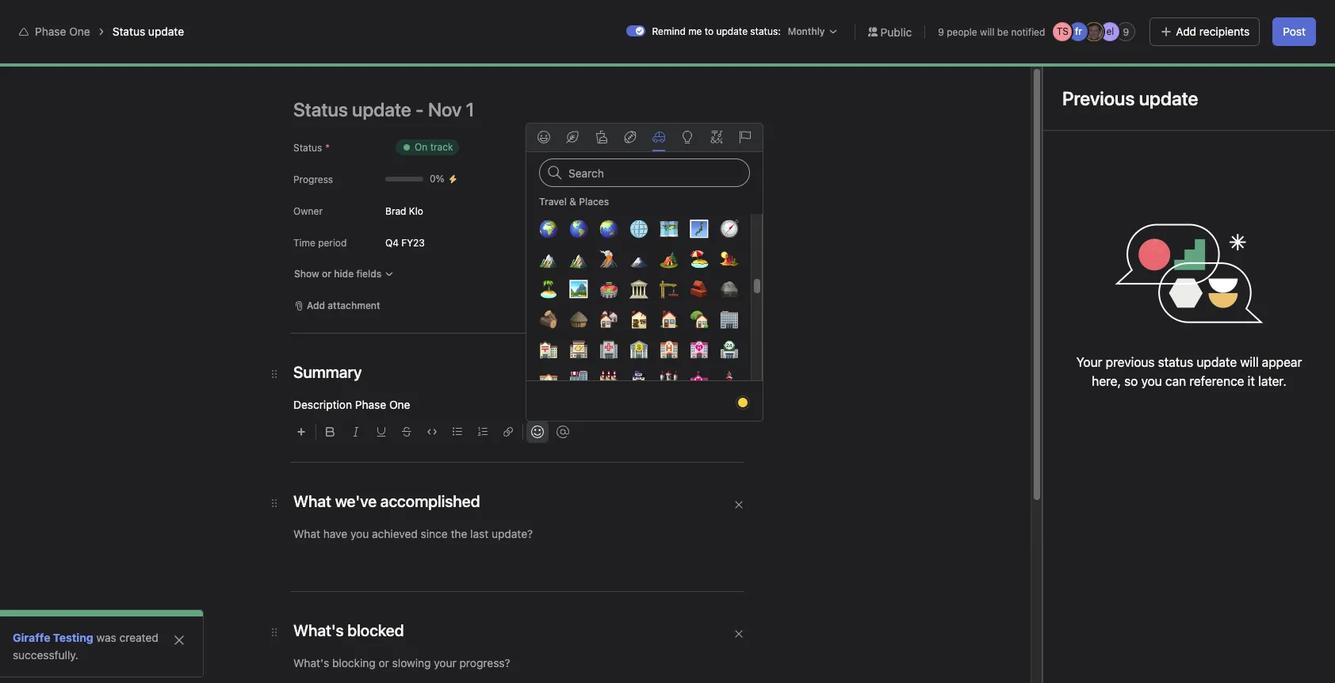 Task type: locate. For each thing, give the bounding box(es) containing it.
🏖️ image
[[690, 250, 709, 269]]

🏩 image
[[690, 340, 709, 359]]

what's up el
[[1103, 13, 1135, 25]]

track for on track button
[[444, 236, 470, 250]]

update inside your previous status update will appear here, so you can reference it later.
[[1197, 355, 1238, 370]]

a for set
[[949, 449, 954, 461]]

connect down 🏫 image
[[538, 412, 582, 426]]

insert an object image
[[297, 428, 306, 437]]

2 vertical spatial goals
[[559, 377, 586, 390]]

what's down 0%
[[403, 199, 454, 217]]

0 horizontal spatial what's
[[403, 199, 454, 217]]

0 horizontal spatial team sprint goal
[[380, 49, 468, 63]]

1 horizontal spatial sub-
[[535, 377, 559, 390]]

0 vertical spatial status
[[112, 25, 145, 38]]

goals for use sub-goals to automatically update this goal's progress.
[[559, 377, 586, 390]]

ja left 10
[[1225, 61, 1236, 73]]

17
[[1036, 18, 1046, 30]]

to right me
[[705, 25, 714, 37]]

description for description
[[403, 495, 471, 509]]

0 horizontal spatial goals
[[337, 49, 364, 63]]

1 vertical spatial goal
[[1009, 545, 1032, 558]]

will up it
[[1241, 355, 1259, 370]]

0 vertical spatial to
[[705, 25, 714, 37]]

what's in my trial? button
[[1096, 8, 1193, 30]]

goals down 🏝️ image
[[530, 312, 554, 324]]

italics image
[[351, 428, 361, 437]]

1 horizontal spatial a
[[949, 449, 954, 461]]

update left this
[[674, 377, 710, 390]]

1 vertical spatial sub-
[[535, 377, 559, 390]]

1 vertical spatial to
[[589, 377, 600, 390]]

recipients
[[1200, 25, 1250, 38]]

use
[[512, 377, 532, 390]]

remove section image for what we've accomplished text box
[[735, 501, 744, 510]]

brad klo
[[386, 205, 423, 217]]

here,
[[1092, 374, 1122, 389]]

🌎 image
[[569, 220, 588, 239]]

goals
[[337, 49, 364, 63], [530, 312, 554, 324], [559, 377, 586, 390]]

0 horizontal spatial add
[[307, 300, 325, 312]]

0 horizontal spatial will
[[981, 26, 995, 38]]

0 vertical spatial on track
[[415, 141, 453, 153]]

1 vertical spatial status
[[293, 142, 322, 154]]

status:
[[751, 25, 781, 37]]

0 vertical spatial connect
[[538, 412, 582, 426]]

0 horizontal spatial connect
[[419, 668, 458, 680]]

workspace
[[279, 49, 334, 63]]

a inside connect a sub-goal button
[[585, 412, 591, 426]]

0 vertical spatial team
[[380, 49, 408, 63]]

created
[[119, 631, 158, 645]]

0 vertical spatial on
[[415, 141, 428, 153]]

1 vertical spatial goals
[[530, 312, 554, 324]]

one up strikethrough icon
[[389, 398, 411, 412]]

a for connect
[[585, 412, 591, 426]]

on up the "klo"
[[415, 141, 428, 153]]

💒 image
[[690, 370, 709, 389]]

giraffe testing
[[13, 631, 93, 645]]

close image
[[173, 635, 186, 647]]

0 vertical spatial description
[[293, 398, 352, 412]]

🏰 image
[[660, 370, 679, 389]]

2 horizontal spatial add
[[1210, 13, 1227, 25]]

show or hide fields button
[[287, 263, 402, 286]]

toolbar
[[290, 414, 757, 443]]

2 horizontal spatial goals
[[559, 377, 586, 390]]

0 vertical spatial team sprint goal
[[380, 49, 468, 63]]

track right 'off'
[[601, 236, 627, 250]]

period
[[318, 237, 347, 249]]

9 right el
[[1124, 26, 1130, 38]]

10
[[1241, 61, 1252, 73]]

goals right workspace
[[337, 49, 364, 63]]

1 horizontal spatial will
[[1241, 355, 1259, 370]]

progress
[[293, 174, 333, 186]]

a right at mention icon on the bottom left
[[585, 412, 591, 426]]

on track up 0%
[[415, 141, 453, 153]]

on
[[415, 141, 428, 153], [426, 236, 441, 250]]

0 horizontal spatial one
[[69, 25, 90, 38]]

0 horizontal spatial fr
[[1076, 25, 1083, 37]]

1 vertical spatial sprint
[[974, 545, 1006, 558]]

about this goal
[[930, 202, 1037, 221]]

trial
[[1070, 7, 1087, 19]]

add recipients button
[[1150, 17, 1261, 46]]

0 vertical spatial remove section image
[[735, 501, 744, 510]]

testing
[[53, 631, 93, 645]]

connect a sub-goal button
[[512, 405, 650, 434]]

add for add recipients
[[1177, 25, 1197, 38]]

🧭 image
[[720, 220, 739, 239]]

remove section image
[[735, 501, 744, 510], [735, 630, 744, 639]]

1 vertical spatial a
[[949, 449, 954, 461]]

will left be
[[981, 26, 995, 38]]

1 horizontal spatial ts
[[1193, 61, 1205, 73]]

will
[[981, 26, 995, 38], [1241, 355, 1259, 370]]

1 vertical spatial connect
[[419, 668, 458, 680]]

ja left el
[[1090, 25, 1100, 37]]

1 horizontal spatial one
[[389, 398, 411, 412]]

off track
[[582, 236, 627, 250]]

2 horizontal spatial sub-
[[594, 412, 617, 426]]

ts
[[1057, 25, 1069, 37], [1193, 61, 1205, 73]]

sub- down 🏭 icon
[[594, 412, 617, 426]]

phase right hide sidebar icon
[[35, 25, 66, 38]]

goals right 🏫 image
[[559, 377, 586, 390]]

1 vertical spatial description
[[403, 495, 471, 509]]

1 vertical spatial team
[[943, 545, 971, 558]]

1 horizontal spatial goals
[[530, 312, 554, 324]]

one up home link
[[69, 25, 90, 38]]

0 horizontal spatial phase
[[35, 25, 66, 38]]

invite button
[[15, 649, 83, 677]]

the status?
[[458, 199, 537, 217]]

0 vertical spatial goals
[[337, 49, 364, 63]]

free
[[1047, 7, 1067, 19]]

or inside button
[[540, 668, 550, 680]]

1 vertical spatial fr
[[1211, 61, 1218, 73]]

or
[[322, 268, 332, 280], [540, 668, 550, 680]]

related work
[[403, 645, 480, 659]]

add attachment button
[[287, 295, 388, 317]]

public
[[881, 25, 912, 38]]

1 horizontal spatial 9
[[1124, 26, 1130, 38]]

ts left "left"
[[1057, 25, 1069, 37]]

my workspace goals
[[260, 49, 364, 63]]

🪵 image
[[539, 310, 558, 329]]

later.
[[1259, 374, 1287, 389]]

0 horizontal spatial 9
[[939, 26, 945, 38]]

2 vertical spatial sub-
[[594, 412, 617, 426]]

my
[[1148, 13, 1161, 25]]

🧱 image
[[690, 280, 709, 299]]

status left *
[[293, 142, 322, 154]]

appear
[[1263, 355, 1303, 370]]

update up reference
[[1197, 355, 1238, 370]]

switch
[[627, 25, 646, 36]]

1 vertical spatial one
[[389, 398, 411, 412]]

1 vertical spatial will
[[1241, 355, 1259, 370]]

description for description phase one
[[293, 398, 352, 412]]

invite
[[44, 656, 73, 669]]

fields
[[356, 268, 382, 280]]

what's the status?
[[403, 199, 537, 217]]

0 horizontal spatial goal
[[444, 49, 468, 63]]

1 horizontal spatial description
[[403, 495, 471, 509]]

🏝️ image
[[539, 280, 558, 299]]

add inside popup button
[[307, 300, 325, 312]]

track down what's the status?
[[444, 236, 470, 250]]

your previous status update will appear here, so you can reference it later.
[[1077, 355, 1303, 389]]

🏤 image
[[569, 340, 588, 359]]

custom
[[957, 449, 991, 461]]

1 horizontal spatial team
[[943, 545, 971, 558]]

0 horizontal spatial or
[[322, 268, 332, 280]]

connect down related work
[[419, 668, 458, 680]]

a right set
[[949, 449, 954, 461]]

1 horizontal spatial add
[[1177, 25, 1197, 38]]

0 horizontal spatial description
[[293, 398, 352, 412]]

1 vertical spatial on track
[[426, 236, 470, 250]]

1 vertical spatial phase
[[355, 398, 386, 412]]

🏣 image
[[539, 340, 558, 359]]

on right fy23
[[426, 236, 441, 250]]

ts right bk
[[1193, 61, 1205, 73]]

🗻 image
[[629, 250, 648, 269]]

🌐 image
[[629, 220, 648, 239]]

on track inside button
[[426, 236, 470, 250]]

0 vertical spatial what's
[[1103, 13, 1135, 25]]

remove section image for what's blocked text field
[[735, 630, 744, 639]]

0 vertical spatial a
[[585, 412, 591, 426]]

sub- inside button
[[594, 412, 617, 426]]

will inside your previous status update will appear here, so you can reference it later.
[[1241, 355, 1259, 370]]

phase one
[[260, 67, 337, 85]]

attachment
[[328, 300, 380, 312]]

🏢 image
[[720, 310, 739, 329]]

🏭 image
[[599, 370, 618, 389]]

was
[[96, 631, 116, 645]]

use sub-goals to automatically update this goal's progress.
[[512, 377, 816, 390]]

a inside set a custom due date 'button'
[[949, 449, 954, 461]]

1 vertical spatial ts
[[1193, 61, 1205, 73]]

dashboards
[[95, 597, 156, 611]]

what's inside button
[[1103, 13, 1135, 25]]

sprint
[[411, 49, 441, 63], [974, 545, 1006, 558]]

remind me to update status:
[[652, 25, 781, 37]]

due
[[993, 449, 1011, 461]]

team
[[380, 49, 408, 63], [943, 545, 971, 558]]

description
[[293, 398, 352, 412], [403, 495, 471, 509]]

0 vertical spatial fr
[[1076, 25, 1083, 37]]

🏬 image
[[569, 370, 588, 389]]

code image
[[428, 428, 437, 437]]

to right 🏬 icon
[[589, 377, 600, 390]]

marketing
[[41, 597, 92, 611]]

set
[[931, 449, 946, 461]]

it
[[1248, 374, 1256, 389]]

projects
[[500, 668, 538, 680]]

9 left people
[[939, 26, 945, 38]]

1 vertical spatial team sprint goal
[[943, 545, 1032, 558]]

sub- right use
[[535, 377, 559, 390]]

0 vertical spatial ja
[[1090, 25, 1100, 37]]

phase one link
[[35, 25, 90, 38]]

⛰️ image
[[569, 250, 588, 269]]

1 9 from the left
[[939, 26, 945, 38]]

sub- right no
[[509, 312, 530, 324]]

1 horizontal spatial ja
[[1225, 61, 1236, 73]]

fr down trial at the top right of page
[[1076, 25, 1083, 37]]

sub- for use
[[535, 377, 559, 390]]

track for off track button
[[601, 236, 627, 250]]

0 vertical spatial goal
[[444, 49, 468, 63]]

remove section image
[[735, 371, 744, 381]]

off track button
[[559, 229, 637, 258]]

0 horizontal spatial sub-
[[509, 312, 530, 324]]

me
[[689, 25, 702, 37]]

0 vertical spatial sprint
[[411, 49, 441, 63]]

1 vertical spatial ja
[[1225, 61, 1236, 73]]

or right the projects
[[540, 668, 550, 680]]

one
[[69, 25, 90, 38], [389, 398, 411, 412]]

description down code image
[[403, 495, 471, 509]]

1 horizontal spatial what's
[[1103, 13, 1135, 25]]

🏥 image
[[599, 340, 618, 359]]

1 horizontal spatial status
[[293, 142, 322, 154]]

0 horizontal spatial status
[[112, 25, 145, 38]]

1 vertical spatial remove section image
[[735, 630, 744, 639]]

0 vertical spatial phase
[[35, 25, 66, 38]]

1 vertical spatial or
[[540, 668, 550, 680]]

at mention image
[[557, 426, 570, 439]]

Search field
[[539, 159, 750, 187]]

on inside on track popup button
[[415, 141, 428, 153]]

🗾 image
[[690, 220, 709, 239]]

phase up the underline icon
[[355, 398, 386, 412]]

fr right bk
[[1211, 61, 1218, 73]]

0 horizontal spatial team
[[380, 49, 408, 63]]

1 vertical spatial on
[[426, 236, 441, 250]]

on track right fy23
[[426, 236, 470, 250]]

share
[[1284, 61, 1310, 73]]

1 remove section image from the top
[[735, 501, 744, 510]]

track up 0%
[[430, 141, 453, 153]]

was created successfully.
[[13, 631, 158, 662]]

🏦 image
[[629, 340, 648, 359]]

goals inside my workspace goals link
[[337, 49, 364, 63]]

2 9 from the left
[[1124, 26, 1130, 38]]

people
[[947, 26, 978, 38]]

description up bold image
[[293, 398, 352, 412]]

or left hide
[[322, 268, 332, 280]]

0 vertical spatial or
[[322, 268, 332, 280]]

on inside on track button
[[426, 236, 441, 250]]

1 vertical spatial what's
[[403, 199, 454, 217]]

•
[[1039, 569, 1044, 581]]

monthly
[[788, 25, 825, 37]]

on track
[[415, 141, 453, 153], [426, 236, 470, 250]]

be
[[998, 26, 1009, 38]]

you
[[1142, 374, 1163, 389]]

trial?
[[1164, 13, 1186, 25]]

0 horizontal spatial sprint
[[411, 49, 441, 63]]

update
[[148, 25, 184, 38], [717, 25, 748, 37], [1197, 355, 1238, 370], [674, 377, 710, 390]]

0 vertical spatial ts
[[1057, 25, 1069, 37]]

list box
[[481, 6, 861, 32]]

0 vertical spatial sub-
[[509, 312, 530, 324]]

0 horizontal spatial a
[[585, 412, 591, 426]]

🏪 image
[[720, 340, 739, 359]]

update up home link
[[148, 25, 184, 38]]

status up home link
[[112, 25, 145, 38]]

team sprint goal
[[380, 49, 468, 63], [943, 545, 1032, 558]]

2 remove section image from the top
[[735, 630, 744, 639]]

1 horizontal spatial connect
[[538, 412, 582, 426]]

1 horizontal spatial or
[[540, 668, 550, 680]]

share button
[[1264, 56, 1317, 79]]

connect relevant projects or portfolios
[[419, 668, 597, 680]]

remind
[[652, 25, 686, 37]]

track
[[430, 141, 453, 153], [444, 236, 470, 250], [601, 236, 627, 250]]

🗺️ image
[[660, 220, 679, 239]]

numbered list image
[[478, 428, 488, 437]]



Task type: describe. For each thing, give the bounding box(es) containing it.
🏗️ image
[[660, 280, 679, 299]]

relevant
[[461, 668, 498, 680]]

status update
[[112, 25, 184, 38]]

this
[[713, 377, 731, 390]]

no
[[494, 312, 507, 324]]

0 horizontal spatial ts
[[1057, 25, 1069, 37]]

🏯 image
[[629, 370, 648, 389]]

reference
[[1190, 374, 1245, 389]]

🏞️ image
[[569, 280, 588, 299]]

so
[[1125, 374, 1139, 389]]

1 horizontal spatial goal
[[1009, 545, 1032, 558]]

home link
[[10, 48, 181, 74]]

klo
[[409, 205, 423, 217]]

9 people will be notified
[[939, 26, 1046, 38]]

link image
[[504, 428, 513, 437]]

date
[[1013, 449, 1034, 461]]

team sprint goal link
[[380, 48, 468, 65]]

marketing dashboards
[[41, 597, 156, 611]]

bold image
[[326, 428, 336, 437]]

can
[[1166, 374, 1187, 389]]

info
[[1260, 13, 1276, 25]]

no sub-goals connected
[[494, 312, 605, 324]]

🛖 image
[[569, 310, 588, 329]]

1 horizontal spatial sprint
[[974, 545, 1006, 558]]

about
[[930, 202, 973, 221]]

status for status *
[[293, 142, 322, 154]]

home
[[41, 54, 72, 67]]

fy23
[[402, 237, 425, 249]]

my
[[260, 49, 276, 63]]

travel
[[539, 196, 567, 208]]

post
[[1284, 25, 1306, 38]]

this goal
[[977, 202, 1037, 221]]

show
[[294, 268, 319, 280]]

Title of update text field
[[293, 92, 769, 127]]

your
[[1077, 355, 1103, 370]]

at risk button
[[487, 229, 552, 258]]

🏘️ image
[[599, 310, 618, 329]]

sub- for no
[[509, 312, 530, 324]]

update left status:
[[717, 25, 748, 37]]

set a custom due date button
[[927, 447, 1038, 463]]

travel & places
[[539, 196, 609, 208]]

hide sidebar image
[[21, 13, 33, 25]]

🌍 image
[[539, 220, 558, 239]]

show or hide fields
[[294, 268, 382, 280]]

goals for my workspace goals
[[337, 49, 364, 63]]

underline image
[[377, 428, 386, 437]]

Section title text field
[[293, 362, 362, 384]]

track inside popup button
[[430, 141, 453, 153]]

what's for what's in my trial?
[[1103, 13, 1135, 25]]

risk
[[524, 236, 542, 250]]

connect for related work
[[419, 668, 458, 680]]

1 horizontal spatial phase
[[355, 398, 386, 412]]

🪨 image
[[720, 280, 739, 299]]

🗼 image
[[720, 370, 739, 389]]

on track inside popup button
[[415, 141, 453, 153]]

&
[[570, 196, 577, 208]]

9 for 9
[[1124, 26, 1130, 38]]

billing
[[1230, 13, 1257, 25]]

🏠 image
[[660, 310, 679, 329]]

set a custom due date
[[931, 449, 1034, 461]]

🏔️ image
[[539, 250, 558, 269]]

goal's
[[734, 377, 765, 390]]

giraffe testing link
[[13, 631, 93, 645]]

notified
[[1012, 26, 1046, 38]]

automatically
[[603, 377, 671, 390]]

*
[[325, 142, 330, 154]]

Section title text field
[[293, 620, 404, 643]]

phase one
[[35, 25, 90, 38]]

time
[[293, 237, 316, 249]]

status *
[[293, 142, 330, 154]]

my workspace goals link
[[260, 48, 364, 65]]

q4
[[386, 237, 399, 249]]

status for status update
[[112, 25, 145, 38]]

progress.
[[768, 377, 816, 390]]

add for add billing info
[[1210, 13, 1227, 25]]

🏜️ image
[[720, 250, 739, 269]]

0 vertical spatial will
[[981, 26, 995, 38]]

🏟️ image
[[599, 280, 618, 299]]

🏛️ image
[[629, 280, 648, 299]]

post button
[[1273, 17, 1317, 46]]

bulleted list image
[[453, 428, 462, 437]]

1 horizontal spatial to
[[705, 25, 714, 37]]

Section title text field
[[293, 491, 480, 513]]

or inside dropdown button
[[322, 268, 332, 280]]

goals for no sub-goals connected
[[530, 312, 554, 324]]

Goal name text field
[[391, 121, 1124, 178]]

left
[[1072, 18, 1087, 30]]

0 horizontal spatial to
[[589, 377, 600, 390]]

🏨 image
[[660, 340, 679, 359]]

strikethrough image
[[402, 428, 412, 437]]

at
[[510, 236, 521, 250]]

add for add attachment
[[307, 300, 325, 312]]

hide
[[334, 268, 354, 280]]

add recipients
[[1177, 25, 1250, 38]]

previous update
[[1063, 87, 1199, 109]]

emoji image
[[531, 426, 544, 439]]

🏕️ image
[[660, 250, 679, 269]]

connect for use sub-goals to automatically update this goal's progress.
[[538, 412, 582, 426]]

🏫 image
[[539, 370, 558, 389]]

at risk
[[510, 236, 542, 250]]

9 for 9 people will be notified
[[939, 26, 945, 38]]

what's for what's the status?
[[403, 199, 454, 217]]

1 horizontal spatial fr
[[1211, 61, 1218, 73]]

on track button
[[403, 229, 481, 258]]

time period
[[293, 237, 347, 249]]

previous
[[1106, 355, 1155, 370]]

connect a sub-goal
[[538, 412, 639, 426]]

add billing info
[[1210, 13, 1276, 25]]

🌏 image
[[599, 220, 618, 239]]

on track button
[[386, 133, 470, 162]]

connected
[[557, 312, 605, 324]]

bk
[[1177, 61, 1189, 73]]

giraffe
[[13, 631, 50, 645]]

🌋 image
[[599, 250, 618, 269]]

🏡 image
[[690, 310, 709, 329]]

places
[[579, 196, 609, 208]]

free trial 17 days left
[[1036, 7, 1087, 30]]

0 horizontal spatial ja
[[1090, 25, 1100, 37]]

description phase one
[[293, 398, 411, 412]]

0 vertical spatial one
[[69, 25, 90, 38]]

goal
[[617, 412, 639, 426]]

🏚️ image
[[629, 310, 648, 329]]

1 horizontal spatial team sprint goal
[[943, 545, 1032, 558]]



Task type: vqa. For each thing, say whether or not it's contained in the screenshot.
🌋 image
yes



